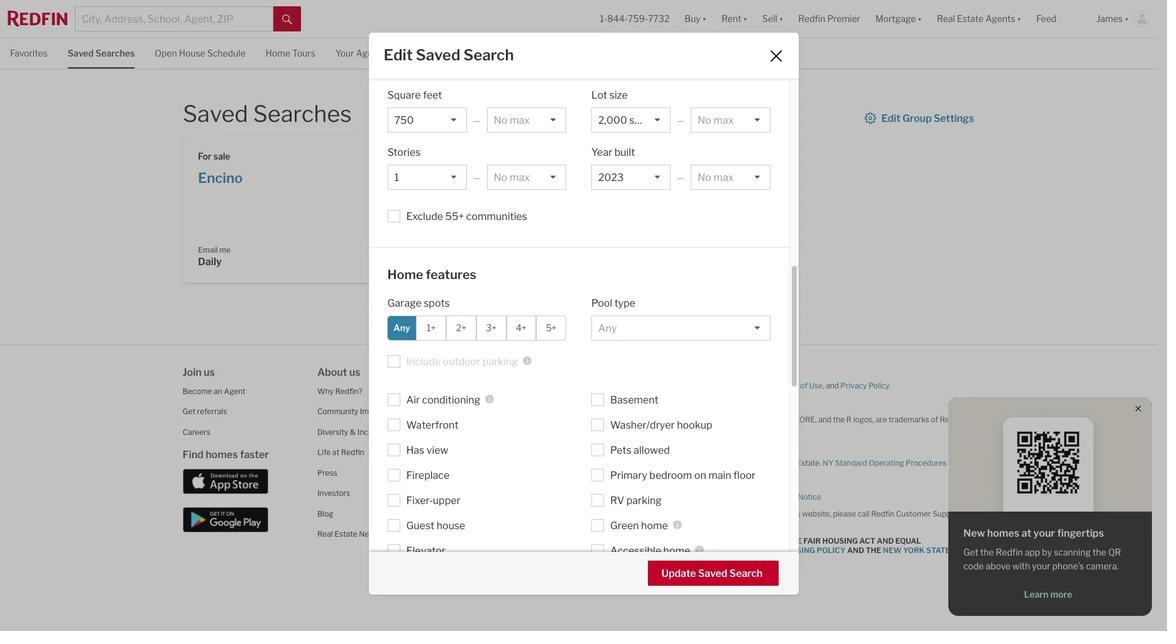 Task type: vqa. For each thing, say whether or not it's contained in the screenshot.
or to the top
yes



Task type: describe. For each thing, give the bounding box(es) containing it.
new mexico real estate licenses
[[587, 475, 705, 484]]

features
[[426, 267, 477, 282]]

2 horizontal spatial home
[[491, 490, 513, 499]]

your inside get the redfin app by scanning the qr code above with your phone's camera.
[[1033, 561, 1051, 572]]

search for edit saved search
[[464, 46, 514, 64]]

edit for edit saved search
[[384, 46, 413, 64]]

redfin for and
[[587, 415, 615, 424]]

1 horizontal spatial .
[[691, 555, 692, 565]]

rv parking
[[611, 495, 662, 507]]

homes for new
[[988, 528, 1020, 539]]

reviews link
[[448, 38, 483, 67]]

2 horizontal spatial .
[[889, 381, 891, 390]]

to
[[713, 536, 724, 546]]

share
[[634, 398, 654, 407]]

get referrals
[[183, 407, 227, 416]]

scanning
[[1054, 547, 1091, 558]]

careers button
[[183, 427, 211, 437]]

operating
[[869, 458, 905, 468]]

fireplace
[[407, 469, 450, 481]]

any
[[394, 323, 410, 333]]

house
[[437, 520, 466, 532]]

services
[[687, 492, 718, 501]]

in inside redfin and all redfin variants, title forward, walk score, and the r logos, are trademarks of redfin corporation, registered or pending in the uspto.
[[710, 424, 716, 434]]

careers
[[183, 427, 211, 437]]

screen
[[647, 509, 671, 518]]

this
[[788, 509, 801, 518]]

redfin down my
[[640, 415, 668, 424]]

more
[[1051, 589, 1073, 600]]

7732 for 1-844-759-7732
[[648, 13, 670, 24]]

owner dashboard
[[503, 48, 577, 58]]

7732 for 1-844-759-7732 .
[[654, 518, 672, 528]]

community
[[317, 407, 358, 416]]

759- for 1-844-759-7732 .
[[636, 518, 654, 528]]

spots
[[424, 297, 450, 309]]

become an agent button
[[183, 386, 246, 396]]

has
[[407, 444, 425, 456]]

offers link
[[402, 38, 428, 67]]

notice
[[662, 555, 691, 565]]

sell
[[612, 398, 624, 407]]

york
[[904, 546, 925, 555]]

home tours
[[266, 48, 315, 58]]

terms of use link
[[777, 381, 823, 390]]

privacy policy link
[[841, 381, 889, 390]]

website,
[[802, 509, 832, 518]]

include outdoor parking
[[407, 356, 518, 368]]

1 horizontal spatial in
[[702, 458, 709, 468]]

us for find us
[[475, 366, 486, 378]]

mexico
[[605, 475, 630, 484]]

redfin's
[[724, 546, 759, 555]]

redfin facebook image
[[452, 426, 462, 436]]

garage spots
[[388, 297, 450, 309]]

0 vertical spatial or
[[625, 398, 633, 407]]

0 horizontal spatial saved searches
[[68, 48, 135, 58]]

bay
[[452, 490, 466, 499]]

basement
[[611, 394, 659, 406]]

redfin right as
[[755, 458, 778, 468]]

home for green home
[[641, 520, 668, 532]]

terms of use , and privacy policy .
[[777, 381, 891, 390]]

and right the score,
[[819, 415, 832, 424]]

#01521930
[[639, 441, 680, 451]]

communities
[[466, 211, 528, 223]]

1 vertical spatial saved searches
[[183, 100, 352, 128]]

corporation,
[[587, 424, 631, 434]]

get for get referrals
[[183, 407, 196, 416]]

policy
[[869, 381, 889, 390]]

pool
[[592, 297, 613, 309]]

press
[[317, 468, 338, 478]]

schedule
[[207, 48, 246, 58]]

get the redfin app by scanning the qr code above with your phone's camera.
[[964, 547, 1122, 572]]

washer/dryer
[[611, 419, 675, 431]]

impact
[[360, 407, 385, 416]]

5+ radio
[[537, 315, 567, 341]]

results
[[729, 568, 762, 580]]

if you are using a screen reader, or having trouble reading this website, please call redfin customer support for help at
[[587, 509, 973, 528]]

feed
[[1037, 13, 1057, 24]]

0 horizontal spatial about
[[317, 366, 347, 378]]

help center
[[452, 407, 494, 416]]

call
[[858, 509, 870, 518]]

consumer protection notice link
[[721, 492, 822, 501]]

1-844-759-7732 .
[[612, 518, 674, 528]]

guest
[[407, 520, 435, 532]]

square
[[388, 89, 421, 101]]

redfin premier button
[[791, 0, 868, 38]]

the left uspto.
[[718, 424, 729, 434]]

or inside if you are using a screen reader, or having trouble reading this website, please call redfin customer support for help at
[[699, 509, 706, 518]]

and right ,
[[826, 381, 839, 390]]

1- for 1-844-759-7732
[[600, 13, 608, 24]]

2 horizontal spatial and
[[877, 536, 894, 546]]

1 vertical spatial searches
[[253, 100, 352, 128]]

code
[[964, 561, 984, 572]]

edit saved search
[[384, 46, 514, 64]]

contact us
[[452, 386, 491, 396]]

&
[[350, 427, 356, 437]]

new york state fair housing notice link
[[625, 546, 970, 565]]

faster
[[240, 449, 269, 461]]

title
[[702, 415, 723, 424]]

and left all
[[616, 415, 630, 424]]

air
[[407, 394, 420, 406]]

forward,
[[724, 415, 764, 424]]

0 horizontal spatial parking
[[483, 356, 518, 368]]

2 vertical spatial in
[[603, 576, 609, 585]]

new homes at your fingertips
[[964, 528, 1105, 539]]

elevator
[[407, 545, 446, 557]]

favorites link
[[10, 38, 48, 67]]

learn more
[[1025, 589, 1073, 600]]

— for square feet
[[473, 115, 481, 126]]

saved inside button
[[698, 568, 728, 580]]

owner dashboard link
[[503, 38, 577, 67]]

1 horizontal spatial parking
[[627, 495, 662, 507]]

include
[[407, 356, 441, 368]]

edit saved search element
[[384, 46, 753, 64]]

consumer
[[721, 492, 758, 501]]

,
[[823, 381, 825, 390]]

why redfin? button
[[317, 386, 363, 396]]

hookup
[[677, 419, 713, 431]]

1 horizontal spatial the
[[866, 546, 882, 555]]

0 horizontal spatial agent
[[224, 386, 246, 396]]

fixer-upper
[[407, 495, 461, 507]]

2 horizontal spatial at
[[1022, 528, 1032, 539]]

your
[[336, 48, 354, 58]]

redfin?
[[335, 386, 363, 396]]

equal housing opportunity image
[[587, 535, 617, 566]]

home for accessible home
[[664, 545, 691, 557]]

0 horizontal spatial and
[[726, 536, 743, 546]]

0 horizontal spatial real
[[317, 529, 333, 539]]

0 vertical spatial agent
[[356, 48, 381, 58]]

press button
[[317, 468, 338, 478]]

download the redfin app on the apple app store image
[[183, 469, 268, 494]]

built
[[615, 147, 635, 159]]

— for stories
[[473, 172, 481, 183]]

dre
[[622, 441, 638, 451]]



Task type: locate. For each thing, give the bounding box(es) containing it.
3 us from the left
[[475, 366, 486, 378]]

2 horizontal spatial in
[[710, 424, 716, 434]]

trec: info about brokerage services consumer protection notice
[[587, 492, 822, 501]]

0 vertical spatial home
[[641, 520, 668, 532]]

0 horizontal spatial or
[[625, 398, 633, 407]]

1 vertical spatial your
[[1033, 561, 1051, 572]]

conditioning
[[422, 394, 481, 406]]

settings right group
[[934, 113, 975, 124]]

1 horizontal spatial search
[[730, 568, 763, 580]]

option group containing any
[[387, 315, 567, 341]]

0 vertical spatial of
[[801, 381, 808, 390]]

redfin for is
[[625, 536, 653, 546]]

home features
[[388, 267, 477, 282]]

1 us from the left
[[204, 366, 215, 378]]

2+ radio
[[446, 315, 476, 341]]

3+ radio
[[476, 315, 506, 341]]

1 vertical spatial home
[[388, 267, 423, 282]]

1 vertical spatial 7732
[[654, 518, 672, 528]]

1 vertical spatial find
[[183, 449, 204, 461]]

1 vertical spatial or
[[671, 424, 678, 434]]

housing inside new york state fair housing notice
[[625, 555, 660, 565]]

new york state fair housing notice
[[625, 546, 970, 565]]

notice
[[798, 492, 822, 501]]

0 horizontal spatial at
[[333, 448, 340, 457]]

customer
[[897, 509, 932, 518]]

of right trademarks
[[931, 415, 939, 424]]

or left the pending
[[671, 424, 678, 434]]

1 vertical spatial get
[[964, 547, 979, 558]]

us up redfin?
[[349, 366, 361, 378]]

4+ radio
[[506, 315, 537, 341]]

home right is
[[664, 545, 691, 557]]

1 horizontal spatial home
[[388, 267, 423, 282]]

equal
[[896, 536, 922, 546]]

1 horizontal spatial or
[[671, 424, 678, 434]]

redfin down "&"
[[341, 448, 364, 457]]

reviews
[[448, 48, 483, 58]]

new up the 'trec:'
[[587, 475, 603, 484]]

your up by
[[1034, 528, 1056, 539]]

759- for 1-844-759-7732
[[628, 13, 648, 24]]

homes up download the redfin app on the apple app store image on the bottom
[[206, 449, 238, 461]]

walk
[[766, 415, 788, 424]]

1- up edit saved search element
[[600, 13, 608, 24]]

redfin inside get the redfin app by scanning the qr code above with your phone's camera.
[[996, 547, 1023, 558]]

about up the why
[[317, 366, 347, 378]]

estate left news
[[335, 529, 358, 539]]

1 horizontal spatial find
[[452, 366, 473, 378]]

2 vertical spatial real
[[317, 529, 333, 539]]

are down "rv" at right
[[608, 509, 619, 518]]

get up careers
[[183, 407, 196, 416]]

real estate news button
[[317, 529, 379, 539]]

edit saved search dialog
[[369, 33, 799, 631]]

you
[[594, 509, 607, 518]]

0 horizontal spatial new
[[587, 475, 603, 484]]

1 horizontal spatial and
[[848, 546, 865, 555]]

0 horizontal spatial fair
[[761, 546, 778, 555]]

redfin left is at the bottom of page
[[587, 458, 610, 468]]

the left new
[[866, 546, 882, 555]]

an
[[214, 386, 222, 396]]

get up code
[[964, 547, 979, 558]]

become
[[183, 386, 212, 396]]

us right 'join'
[[204, 366, 215, 378]]

1 vertical spatial estate
[[335, 529, 358, 539]]

submit search image
[[282, 14, 292, 24]]

0 vertical spatial 844-
[[608, 13, 628, 24]]

Any radio
[[387, 315, 417, 341]]

1+ radio
[[416, 315, 446, 341]]

lot size
[[592, 89, 628, 101]]

1 horizontal spatial estate
[[649, 475, 672, 484]]

and right act
[[877, 536, 894, 546]]

0 vertical spatial get
[[183, 407, 196, 416]]

and right to
[[726, 536, 743, 546]]

find for find homes faster
[[183, 449, 204, 461]]

new down for
[[964, 528, 986, 539]]

0 vertical spatial 1-
[[600, 13, 608, 24]]

redfin inside if you are using a screen reader, or having trouble reading this website, please call redfin customer support for help at
[[872, 509, 895, 518]]

type
[[615, 297, 636, 309]]

2 horizontal spatial real
[[780, 458, 795, 468]]

1- left using
[[612, 518, 619, 528]]

option group inside the edit saved search dialog
[[387, 315, 567, 341]]

1 vertical spatial new
[[587, 475, 603, 484]]

to
[[650, 458, 657, 468]]

new
[[710, 458, 726, 468], [587, 475, 603, 484], [964, 528, 986, 539]]

844- for 1-844-759-7732
[[608, 13, 628, 24]]

the inside redfin is committed to and abides by the fair housing act and equal opportunity act. read redfin's
[[787, 536, 802, 546]]

ny
[[823, 458, 834, 468]]

1 horizontal spatial agent
[[356, 48, 381, 58]]

—
[[473, 115, 481, 126], [677, 115, 685, 126], [473, 172, 481, 183], [677, 172, 685, 183]]

redfin left premier
[[799, 13, 826, 24]]

in left the local
[[603, 576, 609, 585]]

your down by
[[1033, 561, 1051, 572]]

0 horizontal spatial search
[[464, 46, 514, 64]]

app
[[1025, 547, 1041, 558]]

1 horizontal spatial us
[[349, 366, 361, 378]]

new for new homes at your fingertips
[[964, 528, 986, 539]]

option group
[[387, 315, 567, 341]]

1 vertical spatial real
[[632, 475, 647, 484]]

7732
[[648, 13, 670, 24], [654, 518, 672, 528]]

terms
[[777, 381, 799, 390]]

the left r
[[834, 415, 845, 424]]

redfin down "not"
[[587, 415, 615, 424]]

1 horizontal spatial saved searches
[[183, 100, 352, 128]]

844- for 1-844-759-7732 .
[[619, 518, 636, 528]]

or right "sell" on the right bottom
[[625, 398, 633, 407]]

update
[[662, 568, 696, 580]]

on
[[695, 469, 707, 481]]

dashboard
[[532, 48, 577, 58]]

are right logos,
[[876, 415, 887, 424]]

a
[[642, 509, 646, 518]]

real down licensed
[[632, 475, 647, 484]]

redfin is committed to and abides by the fair housing act and equal opportunity act. read redfin's
[[625, 536, 922, 555]]

0 vertical spatial homes
[[206, 449, 238, 461]]

at right life
[[333, 448, 340, 457]]

the up 'above' in the right of the page
[[981, 547, 994, 558]]

0 vertical spatial are
[[876, 415, 887, 424]]

homes up 'above' in the right of the page
[[988, 528, 1020, 539]]

why redfin?
[[317, 386, 363, 396]]

1 horizontal spatial settings
[[934, 113, 975, 124]]

0 horizontal spatial estate
[[335, 529, 358, 539]]

0 horizontal spatial searches
[[96, 48, 135, 58]]

saved searches
[[68, 48, 135, 58], [183, 100, 352, 128]]

0 vertical spatial find
[[452, 366, 473, 378]]

1 vertical spatial settings
[[934, 113, 975, 124]]

redfin down green home
[[625, 536, 653, 546]]

1 horizontal spatial housing
[[780, 546, 816, 555]]

registered
[[633, 424, 669, 434]]

saved searches link
[[68, 38, 135, 67]]

open house schedule link
[[155, 38, 246, 67]]

0 horizontal spatial get
[[183, 407, 196, 416]]

at right help
[[604, 518, 611, 528]]

1 vertical spatial of
[[931, 415, 939, 424]]

act
[[860, 536, 876, 546]]

1 vertical spatial homes
[[988, 528, 1020, 539]]

1 vertical spatial 759-
[[636, 518, 654, 528]]

0 horizontal spatial find
[[183, 449, 204, 461]]

homes for find
[[206, 449, 238, 461]]

searches down tours
[[253, 100, 352, 128]]

parking up us
[[483, 356, 518, 368]]

housing
[[823, 536, 858, 546], [780, 546, 816, 555], [625, 555, 660, 565]]

0 vertical spatial searches
[[96, 48, 135, 58]]

search for update saved search
[[730, 568, 763, 580]]

are
[[876, 415, 887, 424], [608, 509, 619, 518]]

list box
[[388, 108, 467, 133], [487, 108, 567, 133], [592, 108, 671, 133], [691, 108, 771, 133], [388, 165, 467, 190], [487, 165, 567, 190], [592, 165, 671, 190], [691, 165, 771, 190], [592, 315, 771, 341]]

search inside button
[[730, 568, 763, 580]]

us up us
[[475, 366, 486, 378]]

are inside redfin and all redfin variants, title forward, walk score, and the r logos, are trademarks of redfin corporation, registered or pending in the uspto.
[[876, 415, 887, 424]]

why
[[317, 386, 334, 396]]

settings right account
[[739, 48, 773, 58]]

square feet
[[388, 89, 442, 101]]

home inside the edit saved search dialog
[[388, 267, 423, 282]]

edit left group
[[882, 113, 901, 124]]

new for new mexico real estate licenses
[[587, 475, 603, 484]]

diversity & inclusion button
[[317, 427, 389, 437]]

0 vertical spatial real
[[780, 458, 795, 468]]

1 horizontal spatial about
[[625, 492, 647, 501]]

. right privacy
[[889, 381, 891, 390]]

diversity & inclusion
[[317, 427, 389, 437]]

searches left open at the left
[[96, 48, 135, 58]]

0 vertical spatial settings
[[739, 48, 773, 58]]

0 vertical spatial home
[[266, 48, 291, 58]]

housing inside redfin is committed to and abides by the fair housing act and equal opportunity act. read redfin's
[[823, 536, 858, 546]]

policy
[[817, 546, 846, 555]]

1 vertical spatial parking
[[627, 495, 662, 507]]

1 vertical spatial 844-
[[619, 518, 636, 528]]

— for lot size
[[677, 115, 685, 126]]

redfin inside redfin and all redfin variants, title forward, walk score, and the r logos, are trademarks of redfin corporation, registered or pending in the uspto.
[[940, 415, 964, 424]]

0 horizontal spatial home
[[266, 48, 291, 58]]

redfin right trademarks
[[940, 415, 964, 424]]

City, Address, School, Agent, ZIP search field
[[75, 6, 274, 31]]

procedures
[[906, 458, 947, 468]]

news
[[359, 529, 379, 539]]

home
[[266, 48, 291, 58], [388, 267, 423, 282], [491, 490, 513, 499]]

1- for 1-844-759-7732 .
[[612, 518, 619, 528]]

real down blog button
[[317, 529, 333, 539]]

favorites
[[10, 48, 48, 58]]

— for year built
[[677, 172, 685, 183]]

edit inside dialog
[[384, 46, 413, 64]]

your agent link
[[336, 38, 381, 67]]

at inside if you are using a screen reader, or having trouble reading this website, please call redfin customer support for help at
[[604, 518, 611, 528]]

0 vertical spatial your
[[1034, 528, 1056, 539]]

1 vertical spatial in
[[702, 458, 709, 468]]

home left the loans
[[491, 490, 513, 499]]

2 vertical spatial new
[[964, 528, 986, 539]]

redfin right call on the bottom of the page
[[872, 509, 895, 518]]

844- left a
[[619, 518, 636, 528]]

new up main at right bottom
[[710, 458, 726, 468]]

0 vertical spatial 1-844-759-7732 link
[[600, 13, 670, 24]]

me
[[219, 245, 231, 254]]

0 horizontal spatial settings
[[739, 48, 773, 58]]

searches
[[96, 48, 135, 58], [253, 100, 352, 128]]

1 horizontal spatial new
[[710, 458, 726, 468]]

edit group settings
[[882, 113, 975, 124]]

by
[[775, 536, 785, 546]]

of left use
[[801, 381, 808, 390]]

0 vertical spatial 7732
[[648, 13, 670, 24]]

0 horizontal spatial 1-
[[600, 13, 608, 24]]

redfin inside redfin premier button
[[799, 13, 826, 24]]

0 horizontal spatial us
[[204, 366, 215, 378]]

download the redfin app from the google play store image
[[183, 507, 268, 532]]

0 horizontal spatial edit
[[384, 46, 413, 64]]

support
[[933, 509, 962, 518]]

please
[[834, 509, 857, 518]]

1 vertical spatial edit
[[882, 113, 901, 124]]

pool type
[[592, 297, 636, 309]]

1 vertical spatial are
[[608, 509, 619, 518]]

find down careers
[[183, 449, 204, 461]]

find for find us
[[452, 366, 473, 378]]

tours
[[292, 48, 315, 58]]

fair inside new york state fair housing notice
[[952, 546, 970, 555]]

0 vertical spatial about
[[317, 366, 347, 378]]

lot
[[592, 89, 608, 101]]

the right by in the bottom right of the page
[[787, 536, 802, 546]]

your
[[1034, 528, 1056, 539], [1033, 561, 1051, 572]]

0 horizontal spatial housing
[[625, 555, 660, 565]]

get inside get the redfin app by scanning the qr code above with your phone's camera.
[[964, 547, 979, 558]]

0 vertical spatial in
[[710, 424, 716, 434]]

0 horizontal spatial of
[[801, 381, 808, 390]]

0 vertical spatial edit
[[384, 46, 413, 64]]

real estate licenses link
[[632, 475, 705, 484]]

0 horizontal spatial the
[[787, 536, 802, 546]]

community impact
[[317, 407, 385, 416]]

1 horizontal spatial get
[[964, 547, 979, 558]]

and right policy
[[848, 546, 865, 555]]

0 vertical spatial .
[[889, 381, 891, 390]]

having
[[708, 509, 731, 518]]

group
[[903, 113, 932, 124]]

upper
[[433, 495, 461, 507]]

about up using
[[625, 492, 647, 501]]

bay equity home loans
[[452, 490, 536, 499]]

exclude 55+ communities
[[407, 211, 528, 223]]

are inside if you are using a screen reader, or having trouble reading this website, please call redfin customer support for help at
[[608, 509, 619, 518]]

2 horizontal spatial fair
[[952, 546, 970, 555]]

home down screen
[[641, 520, 668, 532]]

licensed
[[619, 458, 648, 468]]

real left estate.
[[780, 458, 795, 468]]

parking up a
[[627, 495, 662, 507]]

2 us from the left
[[349, 366, 361, 378]]

rv
[[611, 495, 625, 507]]

year built
[[592, 147, 635, 159]]

california
[[587, 441, 620, 451]]

get for get the redfin app by scanning the qr code above with your phone's camera.
[[964, 547, 979, 558]]

the up "camera."
[[1093, 547, 1107, 558]]

find
[[452, 366, 473, 378], [183, 449, 204, 461]]

bedroom
[[650, 469, 693, 481]]

1 horizontal spatial fair
[[804, 536, 821, 546]]

844- up edit saved search element
[[608, 13, 628, 24]]

0 vertical spatial parking
[[483, 356, 518, 368]]

main
[[709, 469, 732, 481]]

bay equity home loans button
[[452, 490, 536, 499]]

redfin inside redfin is committed to and abides by the fair housing act and equal opportunity act. read redfin's
[[625, 536, 653, 546]]

us for join us
[[204, 366, 215, 378]]

account settings
[[702, 48, 773, 58]]

estate down do at the bottom right
[[649, 475, 672, 484]]

1 vertical spatial .
[[672, 518, 674, 528]]

agent right an
[[224, 386, 246, 396]]

redfin up 'above' in the right of the page
[[996, 547, 1023, 558]]

local
[[611, 576, 627, 585]]

in right the pending
[[710, 424, 716, 434]]

home left tours
[[266, 48, 291, 58]]

in up the on
[[702, 458, 709, 468]]

uspto.
[[731, 424, 758, 434]]

or down 'services'
[[699, 509, 706, 518]]

. right screen
[[672, 518, 674, 528]]

us for about us
[[349, 366, 361, 378]]

home for home features
[[388, 267, 423, 282]]

or inside redfin and all redfin variants, title forward, walk score, and the r logos, are trademarks of redfin corporation, registered or pending in the uspto.
[[671, 424, 678, 434]]

find up contact
[[452, 366, 473, 378]]

premier
[[828, 13, 861, 24]]

life
[[317, 448, 331, 457]]

blog
[[317, 509, 334, 518]]

app install qr code image
[[1013, 428, 1084, 498]]

2 vertical spatial home
[[491, 490, 513, 499]]

edit right your agent
[[384, 46, 413, 64]]

encino
[[198, 170, 243, 186]]

1 vertical spatial agent
[[224, 386, 246, 396]]

at up app
[[1022, 528, 1032, 539]]

1 vertical spatial 1-844-759-7732 link
[[612, 518, 672, 528]]

green home
[[611, 520, 668, 532]]

1 horizontal spatial are
[[876, 415, 887, 424]]

of inside redfin and all redfin variants, title forward, walk score, and the r logos, are trademarks of redfin corporation, registered or pending in the uspto.
[[931, 415, 939, 424]]

1 horizontal spatial homes
[[988, 528, 1020, 539]]

home for home tours
[[266, 48, 291, 58]]

home up garage
[[388, 267, 423, 282]]

agent right your
[[356, 48, 381, 58]]

. up update
[[691, 555, 692, 565]]

1 horizontal spatial real
[[632, 475, 647, 484]]

0 horizontal spatial are
[[608, 509, 619, 518]]

loans
[[514, 490, 536, 499]]

edit for edit group settings
[[882, 113, 901, 124]]

do not sell or share my personal information
[[587, 398, 741, 407]]

and
[[726, 536, 743, 546], [877, 536, 894, 546], [848, 546, 865, 555]]

1-844-759-7732
[[600, 13, 670, 24]]

exclude
[[407, 211, 443, 223]]

life at redfin
[[317, 448, 364, 457]]

fair inside redfin is committed to and abides by the fair housing act and equal opportunity act. read redfin's
[[804, 536, 821, 546]]

1 vertical spatial about
[[625, 492, 647, 501]]

1 horizontal spatial at
[[604, 518, 611, 528]]



